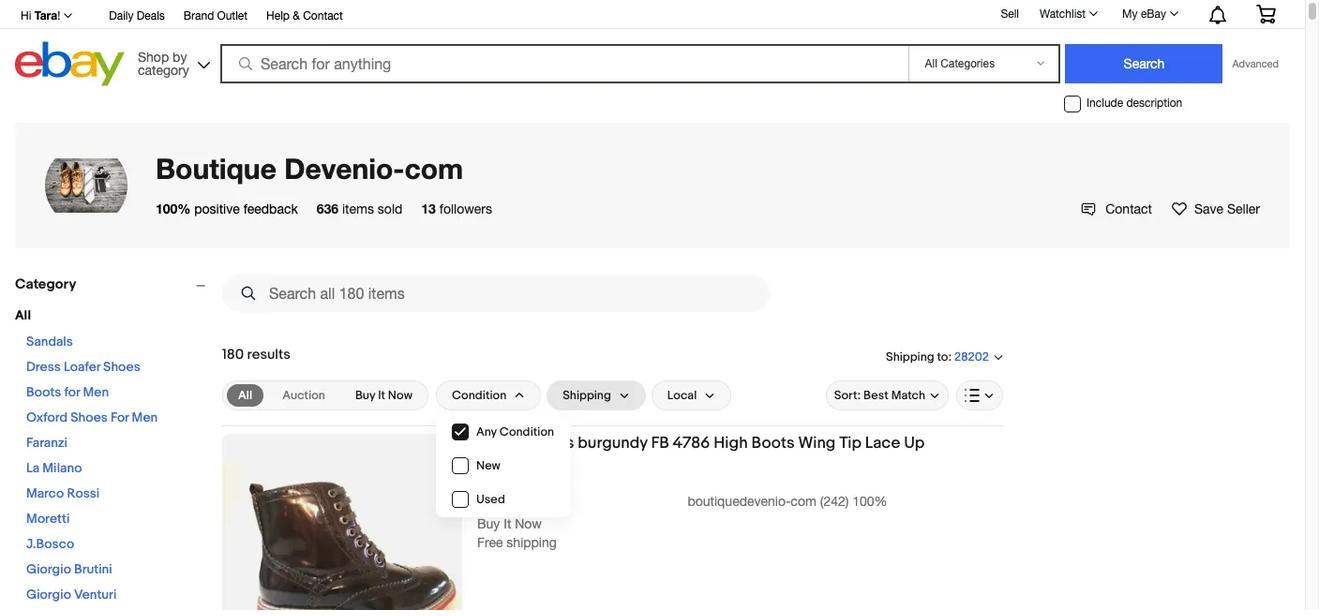 Task type: vqa. For each thing, say whether or not it's contained in the screenshot.
bottom When
no



Task type: locate. For each thing, give the bounding box(es) containing it.
1 horizontal spatial contact
[[1106, 202, 1153, 217]]

faranzi men's  burgundy fb 4786  high boots wing tip lace up link
[[477, 434, 1004, 457]]

sell
[[1001, 7, 1020, 20]]

faranzi down condition dropdown button
[[477, 434, 528, 453]]

men right for at left bottom
[[132, 410, 158, 426]]

shipping up burgundy
[[563, 388, 611, 403]]

men
[[83, 385, 109, 401], [132, 410, 158, 426]]

sort: best match button
[[826, 381, 949, 411]]

all down 180 results
[[238, 388, 253, 403]]

new down men's
[[517, 458, 543, 473]]

shop by category button
[[129, 42, 214, 82]]

com up 13
[[405, 152, 464, 186]]

brand
[[184, 9, 214, 23], [477, 458, 513, 473]]

contact left save
[[1106, 202, 1153, 217]]

save seller
[[1195, 202, 1261, 217]]

burgundy
[[578, 434, 648, 453]]

venturi
[[74, 587, 117, 603]]

1 horizontal spatial buy
[[477, 517, 500, 532]]

&
[[293, 9, 300, 23]]

0 vertical spatial buy
[[355, 388, 375, 403]]

faranzi down the oxford
[[26, 435, 67, 451]]

0 vertical spatial shipping
[[886, 350, 935, 365]]

1 giorgio from the top
[[26, 562, 71, 578]]

1 horizontal spatial it
[[504, 517, 512, 532]]

shipping inside shipping dropdown button
[[563, 388, 611, 403]]

local button
[[652, 381, 732, 411]]

0 horizontal spatial shipping
[[563, 388, 611, 403]]

com left the (242)
[[791, 495, 817, 510]]

1 vertical spatial 100%
[[853, 495, 888, 510]]

0 vertical spatial men
[[83, 385, 109, 401]]

men's
[[532, 434, 575, 453]]

marco
[[26, 486, 64, 502]]

100% left positive
[[156, 201, 191, 217]]

by
[[173, 49, 187, 64]]

new down any
[[476, 459, 501, 474]]

it
[[378, 388, 385, 403], [504, 517, 512, 532]]

0 horizontal spatial all
[[15, 308, 31, 324]]

fb
[[651, 434, 670, 453]]

1 vertical spatial men
[[132, 410, 158, 426]]

0 horizontal spatial boots
[[26, 385, 61, 401]]

it right auction
[[378, 388, 385, 403]]

new inside faranzi men's  burgundy fb 4786  high boots wing tip lace up brand new
[[517, 458, 543, 473]]

boutiquedevenio-
[[688, 495, 791, 510]]

0 horizontal spatial faranzi
[[26, 435, 67, 451]]

$39.99
[[477, 490, 551, 519]]

shop by category banner
[[10, 0, 1291, 91]]

0 vertical spatial com
[[405, 152, 464, 186]]

now left condition dropdown button
[[388, 388, 413, 403]]

0 vertical spatial it
[[378, 388, 385, 403]]

brand left outlet
[[184, 9, 214, 23]]

condition
[[452, 388, 507, 403], [500, 425, 554, 440]]

0 vertical spatial now
[[388, 388, 413, 403]]

buy inside boutiquedevenio-com (242) 100% buy it now free shipping
[[477, 517, 500, 532]]

men right for
[[83, 385, 109, 401]]

account navigation
[[10, 0, 1291, 29]]

category button
[[15, 276, 214, 294]]

giorgio down giorgio brutini link
[[26, 587, 71, 603]]

1 vertical spatial now
[[515, 517, 542, 532]]

buy up free
[[477, 517, 500, 532]]

180 results
[[222, 346, 291, 364]]

1 horizontal spatial all
[[238, 388, 253, 403]]

0 vertical spatial all
[[15, 308, 31, 324]]

1 vertical spatial contact
[[1106, 202, 1153, 217]]

listing options selector. list view selected. image
[[965, 388, 995, 403]]

shop by category
[[138, 49, 189, 77]]

0 horizontal spatial brand
[[184, 9, 214, 23]]

shipping inside the shipping to : 28202
[[886, 350, 935, 365]]

faranzi men's  burgundy fb 4786  high boots wing tip lace up brand new
[[477, 434, 925, 473]]

shipping for shipping to : 28202
[[886, 350, 935, 365]]

1 vertical spatial giorgio
[[26, 587, 71, 603]]

now
[[388, 388, 413, 403], [515, 517, 542, 532]]

devenio-
[[284, 152, 405, 186]]

1 vertical spatial shipping
[[563, 388, 611, 403]]

1 vertical spatial boots
[[752, 434, 795, 453]]

1 horizontal spatial brand
[[477, 458, 513, 473]]

any
[[476, 425, 497, 440]]

faranzi
[[477, 434, 528, 453], [26, 435, 67, 451]]

0 horizontal spatial now
[[388, 388, 413, 403]]

1 vertical spatial brand
[[477, 458, 513, 473]]

4786
[[673, 434, 710, 453]]

636
[[317, 201, 339, 217]]

for
[[111, 410, 129, 426]]

watchlist
[[1040, 8, 1086, 21]]

0 vertical spatial brand
[[184, 9, 214, 23]]

2 giorgio from the top
[[26, 587, 71, 603]]

buy right auction
[[355, 388, 375, 403]]

shipping
[[886, 350, 935, 365], [563, 388, 611, 403]]

deals
[[137, 9, 165, 23]]

1 horizontal spatial now
[[515, 517, 542, 532]]

1 horizontal spatial com
[[791, 495, 817, 510]]

100% positive feedback
[[156, 201, 298, 217]]

1 horizontal spatial men
[[132, 410, 158, 426]]

used
[[476, 492, 505, 507]]

my
[[1123, 8, 1138, 21]]

Search all 180 items field
[[222, 275, 770, 312]]

636 items sold
[[317, 201, 403, 217]]

0 vertical spatial boots
[[26, 385, 61, 401]]

loafer
[[64, 359, 100, 375]]

shipping to : 28202
[[886, 350, 990, 365]]

now inside boutiquedevenio-com (242) 100% buy it now free shipping
[[515, 517, 542, 532]]

0 horizontal spatial buy
[[355, 388, 375, 403]]

followers
[[440, 202, 492, 217]]

category
[[138, 62, 189, 77]]

1 horizontal spatial new
[[517, 458, 543, 473]]

positive
[[194, 202, 240, 217]]

0 vertical spatial condition
[[452, 388, 507, 403]]

category
[[15, 276, 76, 294]]

auction link
[[271, 385, 337, 407]]

brand inside brand outlet link
[[184, 9, 214, 23]]

1 vertical spatial buy
[[477, 517, 500, 532]]

100%
[[156, 201, 191, 217], [853, 495, 888, 510]]

1 horizontal spatial 100%
[[853, 495, 888, 510]]

boots right high
[[752, 434, 795, 453]]

1 horizontal spatial shipping
[[886, 350, 935, 365]]

seller
[[1228, 202, 1261, 217]]

0 vertical spatial 100%
[[156, 201, 191, 217]]

daily deals link
[[109, 7, 165, 27]]

include
[[1087, 97, 1124, 110]]

dress loafer shoes link
[[26, 359, 140, 375]]

1 vertical spatial all
[[238, 388, 253, 403]]

my ebay
[[1123, 8, 1167, 21]]

0 vertical spatial contact
[[303, 9, 343, 23]]

boots down dress
[[26, 385, 61, 401]]

watchlist link
[[1030, 3, 1107, 25]]

my ebay link
[[1113, 3, 1188, 25]]

help & contact
[[266, 9, 343, 23]]

giorgio venturi link
[[26, 587, 117, 603]]

1 horizontal spatial faranzi
[[477, 434, 528, 453]]

your shopping cart image
[[1256, 5, 1278, 23]]

all up sandals link
[[15, 308, 31, 324]]

1 vertical spatial com
[[791, 495, 817, 510]]

shipping left to
[[886, 350, 935, 365]]

all
[[15, 308, 31, 324], [238, 388, 253, 403]]

1 vertical spatial condition
[[500, 425, 554, 440]]

tara
[[34, 8, 57, 23]]

0 vertical spatial giorgio
[[26, 562, 71, 578]]

faranzi men's  burgundy fb 4786  high boots wing tip lace up image
[[222, 464, 462, 611]]

0 horizontal spatial contact
[[303, 9, 343, 23]]

help
[[266, 9, 290, 23]]

1 horizontal spatial boots
[[752, 434, 795, 453]]

condition right any
[[500, 425, 554, 440]]

la
[[26, 461, 40, 477]]

now up shipping
[[515, 517, 542, 532]]

none submit inside shop by category banner
[[1066, 44, 1224, 83]]

it down used link in the bottom left of the page
[[504, 517, 512, 532]]

None submit
[[1066, 44, 1224, 83]]

giorgio down j.bosco
[[26, 562, 71, 578]]

condition up any
[[452, 388, 507, 403]]

brand down any condition link
[[477, 458, 513, 473]]

contact right &
[[303, 9, 343, 23]]

buy it now
[[355, 388, 413, 403]]

1 vertical spatial it
[[504, 517, 512, 532]]

items
[[342, 202, 374, 217]]

shoes right loafer
[[103, 359, 140, 375]]

com
[[405, 152, 464, 186], [791, 495, 817, 510]]

100% right the (242)
[[853, 495, 888, 510]]

it inside boutiquedevenio-com (242) 100% buy it now free shipping
[[504, 517, 512, 532]]

shoes down for
[[71, 410, 108, 426]]



Task type: describe. For each thing, give the bounding box(es) containing it.
sort: best match
[[835, 388, 926, 403]]

sell link
[[993, 7, 1028, 20]]

0 horizontal spatial 100%
[[156, 201, 191, 217]]

shipping for shipping
[[563, 388, 611, 403]]

sold
[[378, 202, 403, 217]]

0 horizontal spatial com
[[405, 152, 464, 186]]

boutiquedevenio-com (242) 100% buy it now free shipping
[[477, 495, 888, 551]]

dress
[[26, 359, 61, 375]]

any condition
[[476, 425, 554, 440]]

contact inside account navigation
[[303, 9, 343, 23]]

0 horizontal spatial it
[[378, 388, 385, 403]]

moretti link
[[26, 511, 70, 527]]

faranzi inside faranzi men's  burgundy fb 4786  high boots wing tip lace up brand new
[[477, 434, 528, 453]]

lace
[[866, 434, 901, 453]]

sort:
[[835, 388, 861, 403]]

local
[[668, 388, 697, 403]]

ebay
[[1141, 8, 1167, 21]]

sandals
[[26, 334, 73, 350]]

hi
[[21, 9, 31, 23]]

0 horizontal spatial men
[[83, 385, 109, 401]]

boutique devenio-com link
[[156, 152, 464, 186]]

save seller button
[[1172, 200, 1261, 219]]

auction
[[283, 388, 325, 403]]

include description
[[1087, 97, 1183, 110]]

up
[[904, 434, 925, 453]]

la milano link
[[26, 461, 82, 477]]

description
[[1127, 97, 1183, 110]]

all link
[[227, 385, 264, 407]]

13 followers
[[421, 201, 492, 217]]

shipping
[[507, 536, 557, 551]]

0 vertical spatial shoes
[[103, 359, 140, 375]]

Search for anything text field
[[223, 46, 906, 82]]

advanced link
[[1224, 45, 1289, 83]]

contact link
[[1082, 202, 1153, 217]]

oxford
[[26, 410, 68, 426]]

!
[[57, 9, 60, 23]]

buy it now link
[[344, 385, 424, 407]]

brand outlet
[[184, 9, 248, 23]]

best
[[864, 388, 889, 403]]

milano
[[42, 461, 82, 477]]

daily
[[109, 9, 134, 23]]

hi tara !
[[21, 8, 60, 23]]

boutique devenio-com image
[[45, 158, 128, 213]]

180
[[222, 346, 244, 364]]

sandals link
[[26, 334, 73, 350]]

100% inside boutiquedevenio-com (242) 100% buy it now free shipping
[[853, 495, 888, 510]]

j.bosco link
[[26, 537, 74, 553]]

oxford shoes for men link
[[26, 410, 158, 426]]

0 horizontal spatial new
[[476, 459, 501, 474]]

shipping button
[[547, 381, 646, 411]]

28202
[[955, 350, 990, 365]]

boots inside sandals dress loafer shoes boots for men oxford shoes for men faranzi la milano marco rossi moretti j.bosco giorgio brutini giorgio venturi
[[26, 385, 61, 401]]

all inside all link
[[238, 388, 253, 403]]

to
[[938, 350, 949, 365]]

feedback
[[244, 202, 298, 217]]

$39.99 main content
[[222, 267, 1004, 611]]

daily deals
[[109, 9, 165, 23]]

shop
[[138, 49, 169, 64]]

any condition link
[[437, 416, 569, 449]]

:
[[949, 350, 952, 365]]

boots for men link
[[26, 385, 109, 401]]

tip
[[840, 434, 862, 453]]

outlet
[[217, 9, 248, 23]]

All selected text field
[[238, 387, 253, 404]]

faranzi inside sandals dress loafer shoes boots for men oxford shoes for men faranzi la milano marco rossi moretti j.bosco giorgio brutini giorgio venturi
[[26, 435, 67, 451]]

giorgio brutini link
[[26, 562, 112, 578]]

com inside boutiquedevenio-com (242) 100% buy it now free shipping
[[791, 495, 817, 510]]

1 vertical spatial shoes
[[71, 410, 108, 426]]

used link
[[437, 483, 569, 517]]

for
[[64, 385, 80, 401]]

help & contact link
[[266, 7, 343, 27]]

faranzi link
[[26, 435, 67, 451]]

brand outlet link
[[184, 7, 248, 27]]

(242)
[[821, 495, 849, 510]]

boutique
[[156, 152, 277, 186]]

save
[[1195, 202, 1224, 217]]

condition inside dropdown button
[[452, 388, 507, 403]]

boutique devenio-com
[[156, 152, 464, 186]]

j.bosco
[[26, 537, 74, 553]]

advanced
[[1233, 58, 1279, 69]]

results
[[247, 346, 291, 364]]

high
[[714, 434, 748, 453]]

rossi
[[67, 486, 100, 502]]

13
[[421, 201, 436, 217]]

sandals dress loafer shoes boots for men oxford shoes for men faranzi la milano marco rossi moretti j.bosco giorgio brutini giorgio venturi
[[26, 334, 158, 603]]

brand inside faranzi men's  burgundy fb 4786  high boots wing tip lace up brand new
[[477, 458, 513, 473]]

brutini
[[74, 562, 112, 578]]

boots inside faranzi men's  burgundy fb 4786  high boots wing tip lace up brand new
[[752, 434, 795, 453]]

match
[[892, 388, 926, 403]]

faranzi men's  burgundy fb 4786  high boots wing tip lace up heading
[[477, 434, 925, 453]]



